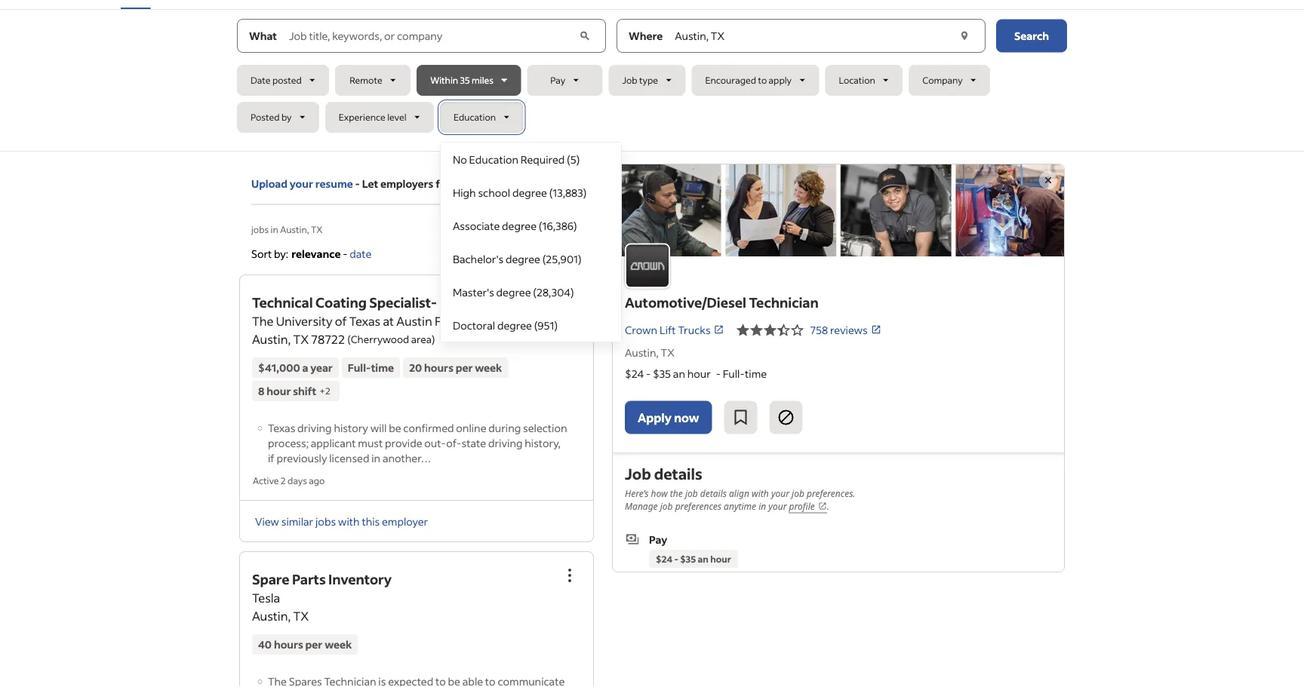 Task type: describe. For each thing, give the bounding box(es) containing it.
sort by: relevance - date
[[251, 247, 372, 260]]

apply
[[769, 74, 792, 86]]

crown lift trucks
[[625, 323, 711, 337]]

0 vertical spatial details
[[654, 464, 703, 484]]

school
[[478, 186, 511, 199]]

degree for (951)
[[497, 319, 532, 332]]

1 vertical spatial hour
[[267, 385, 291, 398]]

of-
[[446, 436, 462, 450]]

no education required (5)
[[453, 153, 580, 166]]

by:
[[274, 247, 289, 260]]

out-
[[425, 436, 446, 450]]

preferences
[[675, 500, 722, 513]]

master's degree (28,304)
[[453, 285, 574, 299]]

austin, inside the spare parts inventory tesla austin, tx
[[252, 609, 291, 624]]

how
[[651, 487, 668, 500]]

within 35 miles button
[[417, 65, 521, 96]]

date link
[[350, 247, 372, 260]]

lift
[[660, 323, 676, 337]]

doctoral
[[453, 319, 495, 332]]

here's
[[625, 487, 649, 500]]

date
[[251, 74, 271, 86]]

degree for (25,901)
[[506, 252, 541, 266]]

reviews
[[831, 323, 868, 337]]

20
[[409, 361, 422, 375]]

- down austin, tx
[[646, 367, 651, 381]]

jobs in austin, tx
[[251, 223, 323, 235]]

education inside dropdown button
[[454, 111, 496, 123]]

30025
[[440, 294, 481, 311]]

encouraged to apply
[[705, 74, 792, 86]]

$41,000 a year
[[258, 361, 333, 375]]

tx inside technical coating specialist- 30025 the university of texas at austin facilities... austin, tx 78722 ( cherrywood area )
[[293, 332, 309, 347]]

online
[[456, 421, 487, 435]]

50,153
[[521, 248, 548, 260]]

posted
[[251, 111, 280, 123]]

active 2 days ago
[[253, 475, 325, 487]]

spare parts inventory tesla austin, tx
[[252, 571, 392, 624]]

previously
[[277, 451, 327, 465]]

days
[[288, 475, 307, 487]]

view
[[255, 515, 279, 529]]

spare parts inventory button
[[252, 571, 392, 589]]

0 vertical spatial in
[[271, 223, 278, 235]]

tx up relevance
[[311, 223, 323, 235]]

encouraged to apply button
[[692, 65, 820, 96]]

another…
[[383, 451, 431, 465]]

no education required (5) link
[[441, 143, 621, 176]]

degree for (16,386)
[[502, 219, 537, 233]]

40 hours per week
[[258, 638, 352, 652]]

2 vertical spatial jobs
[[316, 515, 336, 529]]

help icon image
[[570, 248, 582, 260]]

2 vertical spatial in
[[759, 500, 767, 513]]

manage
[[625, 500, 658, 513]]

0 horizontal spatial full-
[[348, 361, 371, 375]]

2 inside 8 hour shift + 2
[[325, 385, 331, 397]]

history,
[[525, 436, 561, 450]]

austin, inside technical coating specialist- 30025 the university of texas at austin facilities... austin, tx 78722 ( cherrywood area )
[[252, 332, 291, 347]]

- left date link
[[343, 247, 348, 260]]

history
[[334, 421, 368, 435]]

(28,304)
[[533, 285, 574, 299]]

profile link
[[789, 500, 827, 514]]

1 horizontal spatial driving
[[488, 436, 523, 450]]

upload
[[251, 177, 288, 191]]

35
[[460, 74, 470, 86]]

a
[[302, 361, 308, 375]]

0 vertical spatial driving
[[298, 421, 332, 435]]

date posted button
[[237, 65, 329, 96]]

company
[[923, 74, 963, 86]]

hour for $24 - $35 an hour
[[711, 553, 732, 565]]

per for 40 hours per week
[[305, 638, 323, 652]]

spare
[[252, 571, 290, 589]]

- left let
[[355, 177, 360, 191]]

- down crown lift trucks link
[[716, 367, 721, 381]]

the
[[670, 487, 683, 500]]

full-time
[[348, 361, 394, 375]]

(951)
[[534, 319, 558, 332]]

master's
[[453, 285, 494, 299]]

$35 for $24 - $35 an hour
[[680, 553, 696, 565]]

1 horizontal spatial with
[[752, 487, 769, 500]]

posted by button
[[237, 102, 319, 133]]

job actions menu is collapsed image
[[561, 567, 579, 585]]

trucks
[[678, 323, 711, 337]]

process;
[[268, 436, 309, 450]]

20 hours per week
[[409, 361, 502, 375]]

none search field containing what
[[237, 19, 1068, 343]]

upload your resume - let employers find you
[[251, 177, 477, 191]]

2 horizontal spatial job
[[792, 487, 805, 500]]

upload your resume link
[[251, 176, 353, 192]]

automotive/diesel technician
[[625, 294, 819, 311]]

encouraged
[[705, 74, 757, 86]]

your right upload
[[290, 177, 313, 191]]

you
[[458, 177, 477, 191]]

location button
[[826, 65, 903, 96]]

8
[[258, 385, 265, 398]]

technical coating specialist- 30025 button
[[252, 294, 481, 311]]

your left "profile"
[[769, 500, 787, 513]]

clear element for where
[[957, 28, 972, 43]]

confirmed
[[403, 421, 454, 435]]

hours for 20
[[424, 361, 454, 375]]

bachelor's
[[453, 252, 504, 266]]

1 vertical spatial jobs
[[550, 248, 567, 260]]

if
[[268, 451, 275, 465]]

date
[[350, 247, 372, 260]]

menu inside search field
[[440, 142, 622, 343]]

What field
[[286, 19, 576, 52]]

view similar jobs with this employer link
[[255, 515, 428, 529]]

$24 for $24 - $35 an hour - full-time
[[625, 367, 644, 381]]

within 35 miles
[[430, 74, 494, 86]]

resume
[[315, 177, 353, 191]]

date posted
[[251, 74, 302, 86]]

job for job type
[[622, 74, 638, 86]]

bachelor's degree (25,901) link
[[441, 242, 621, 276]]

to
[[758, 74, 767, 86]]

associate degree (16,386) link
[[441, 209, 621, 242]]

within
[[430, 74, 458, 86]]

company button
[[909, 65, 991, 96]]

similar
[[281, 515, 313, 529]]

clear image
[[957, 28, 972, 43]]

0 horizontal spatial jobs
[[251, 223, 269, 235]]

pay inside pay dropdown button
[[551, 74, 566, 86]]

doctoral degree (951)
[[453, 319, 558, 332]]

profile
[[789, 500, 815, 513]]

save this job image
[[732, 409, 750, 427]]

austin, tx
[[625, 346, 675, 360]]

1 horizontal spatial time
[[745, 367, 767, 381]]



Task type: locate. For each thing, give the bounding box(es) containing it.
1 horizontal spatial pay
[[649, 533, 668, 546]]

job up preferences
[[685, 487, 698, 500]]

area
[[411, 333, 432, 346]]

0 vertical spatial week
[[475, 361, 502, 375]]

licensed
[[329, 451, 370, 465]]

0 horizontal spatial with
[[338, 515, 360, 529]]

what
[[249, 29, 277, 43]]

$24 down austin, tx
[[625, 367, 644, 381]]

time down cherrywood
[[371, 361, 394, 375]]

1 horizontal spatial full-
[[723, 367, 745, 381]]

jobs
[[251, 223, 269, 235], [550, 248, 567, 260], [316, 515, 336, 529]]

.
[[827, 500, 830, 513]]

details up "manage job preferences anytime in your"
[[701, 487, 727, 500]]

0 vertical spatial $35
[[653, 367, 671, 381]]

an down "manage job preferences anytime in your"
[[698, 553, 709, 565]]

- down preferences
[[675, 553, 679, 565]]

be
[[389, 421, 401, 435]]

1 horizontal spatial $24
[[656, 553, 673, 565]]

austin, up by:
[[280, 223, 309, 235]]

2
[[325, 385, 331, 397], [281, 475, 286, 487]]

jobs up sort
[[251, 223, 269, 235]]

technical coating specialist- 30025 the university of texas at austin facilities... austin, tx 78722 ( cherrywood area )
[[252, 294, 491, 347]]

austin
[[397, 314, 432, 329]]

austin, down crown at the top of the page
[[625, 346, 659, 360]]

crown lift trucks logo image
[[613, 165, 1065, 257], [625, 243, 670, 289]]

1 vertical spatial an
[[698, 553, 709, 565]]

0 horizontal spatial texas
[[268, 421, 295, 435]]

0 horizontal spatial an
[[673, 367, 686, 381]]

hours right the 40
[[274, 638, 303, 652]]

texas down technical coating specialist- 30025 button
[[349, 314, 381, 329]]

during
[[489, 421, 521, 435]]

texas inside texas driving history will be confirmed online during selection process; applicant must provide out-of-state driving history, if previously licensed in another…
[[268, 421, 295, 435]]

hour
[[688, 367, 711, 381], [267, 385, 291, 398], [711, 553, 732, 565]]

experience
[[339, 111, 386, 123]]

1 horizontal spatial clear element
[[957, 28, 972, 43]]

1 vertical spatial with
[[338, 515, 360, 529]]

associate degree (16,386)
[[453, 219, 577, 233]]

active
[[253, 475, 279, 487]]

not interested image
[[777, 409, 795, 427]]

menu
[[440, 142, 622, 343]]

0 vertical spatial per
[[456, 361, 473, 375]]

job for job details
[[625, 464, 651, 484]]

facilities...
[[435, 314, 491, 329]]

manage job preferences anytime in your
[[625, 500, 789, 513]]

menu containing no education required (5)
[[440, 142, 622, 343]]

driving up applicant
[[298, 421, 332, 435]]

0 horizontal spatial clear element
[[577, 28, 593, 43]]

2 left the days
[[281, 475, 286, 487]]

clear element up company popup button
[[957, 28, 972, 43]]

1 vertical spatial $35
[[680, 553, 696, 565]]

hour down "manage job preferences anytime in your"
[[711, 553, 732, 565]]

job inside popup button
[[622, 74, 638, 86]]

specialist-
[[369, 294, 437, 311]]

austin, down tesla
[[252, 609, 291, 624]]

clear image
[[577, 28, 593, 43]]

in inside texas driving history will be confirmed online during selection process; applicant must provide out-of-state driving history, if previously licensed in another…
[[372, 451, 381, 465]]

(
[[348, 333, 351, 346]]

jobs right similar
[[316, 515, 336, 529]]

degree down bachelor's degree (25,901)
[[497, 285, 531, 299]]

0 horizontal spatial week
[[325, 638, 352, 652]]

per down doctoral
[[456, 361, 473, 375]]

clear element up pay dropdown button
[[577, 28, 593, 43]]

week for 40 hours per week
[[325, 638, 352, 652]]

at
[[383, 314, 394, 329]]

this
[[362, 515, 380, 529]]

degree up the 50,153
[[502, 219, 537, 233]]

1 vertical spatial details
[[701, 487, 727, 500]]

2 right shift
[[325, 385, 331, 397]]

0 vertical spatial hour
[[688, 367, 711, 381]]

1 horizontal spatial $35
[[680, 553, 696, 565]]

1 vertical spatial texas
[[268, 421, 295, 435]]

0 vertical spatial jobs
[[251, 223, 269, 235]]

job details
[[625, 464, 703, 484]]

2 horizontal spatial in
[[759, 500, 767, 513]]

level
[[387, 111, 407, 123]]

0 horizontal spatial job
[[660, 500, 673, 513]]

driving down during
[[488, 436, 523, 450]]

degree up associate degree (16,386) link
[[513, 186, 547, 199]]

0 vertical spatial an
[[673, 367, 686, 381]]

0 vertical spatial $24
[[625, 367, 644, 381]]

posted by
[[251, 111, 292, 123]]

1 horizontal spatial job
[[685, 487, 698, 500]]

2 horizontal spatial jobs
[[550, 248, 567, 260]]

tx inside the spare parts inventory tesla austin, tx
[[293, 609, 309, 624]]

78722
[[311, 332, 345, 347]]

apply now button
[[625, 401, 712, 435]]

0 horizontal spatial per
[[305, 638, 323, 652]]

$35
[[653, 367, 671, 381], [680, 553, 696, 565]]

year
[[310, 361, 333, 375]]

1 horizontal spatial hours
[[424, 361, 454, 375]]

in right anytime
[[759, 500, 767, 513]]

in down must
[[372, 451, 381, 465]]

0 horizontal spatial $35
[[653, 367, 671, 381]]

(13,883)
[[549, 186, 587, 199]]

$24 for $24 - $35 an hour
[[656, 553, 673, 565]]

+
[[320, 385, 325, 397]]

details
[[654, 464, 703, 484], [701, 487, 727, 500]]

0 horizontal spatial pay
[[551, 74, 566, 86]]

hour for $24 - $35 an hour - full-time
[[688, 367, 711, 381]]

per for 20 hours per week
[[456, 361, 473, 375]]

will
[[370, 421, 387, 435]]

$24 down manage
[[656, 553, 673, 565]]

job left type
[[622, 74, 638, 86]]

per
[[456, 361, 473, 375], [305, 638, 323, 652]]

1 horizontal spatial an
[[698, 553, 709, 565]]

degree down associate degree (16,386) link
[[506, 252, 541, 266]]

0 vertical spatial texas
[[349, 314, 381, 329]]

align
[[729, 487, 750, 500]]

(5)
[[567, 153, 580, 166]]

0 horizontal spatial driving
[[298, 421, 332, 435]]

degree for (28,304)
[[497, 285, 531, 299]]

1 horizontal spatial in
[[372, 451, 381, 465]]

$24 - $35 an hour
[[656, 553, 732, 565]]

remote button
[[335, 65, 411, 96]]

high school degree (13,883)
[[453, 186, 587, 199]]

search
[[1015, 29, 1049, 43]]

with right align
[[752, 487, 769, 500]]

hours for 40
[[274, 638, 303, 652]]

2 vertical spatial hour
[[711, 553, 732, 565]]

shift
[[293, 385, 317, 398]]

$35 for $24 - $35 an hour - full-time
[[653, 367, 671, 381]]

technical
[[252, 294, 313, 311]]

0 vertical spatial education
[[454, 111, 496, 123]]

1 vertical spatial driving
[[488, 436, 523, 450]]

parts
[[292, 571, 326, 589]]

high school degree (13,883) link
[[441, 176, 621, 209]]

0 vertical spatial hours
[[424, 361, 454, 375]]

1 horizontal spatial texas
[[349, 314, 381, 329]]

1 horizontal spatial jobs
[[316, 515, 336, 529]]

1 vertical spatial in
[[372, 451, 381, 465]]

1 vertical spatial hours
[[274, 638, 303, 652]]

your up "profile"
[[772, 487, 790, 500]]

jobs left help icon
[[550, 248, 567, 260]]

full- up the save this job image
[[723, 367, 745, 381]]

details up the at bottom
[[654, 464, 703, 484]]

texas up process;
[[268, 421, 295, 435]]

1 vertical spatial pay
[[649, 533, 668, 546]]

job up here's
[[625, 464, 651, 484]]

job up "profile"
[[792, 487, 805, 500]]

1 vertical spatial education
[[469, 153, 519, 166]]

view similar jobs with this employer
[[255, 515, 428, 529]]

50,153 jobs
[[521, 248, 567, 260]]

pay right miles
[[551, 74, 566, 86]]

0 vertical spatial pay
[[551, 74, 566, 86]]

in up by:
[[271, 223, 278, 235]]

austin, down the
[[252, 332, 291, 347]]

clear element for what
[[577, 28, 593, 43]]

an down austin, tx
[[673, 367, 686, 381]]

ago
[[309, 475, 325, 487]]

0 horizontal spatial in
[[271, 223, 278, 235]]

state
[[462, 436, 486, 450]]

your
[[290, 177, 313, 191], [772, 487, 790, 500], [769, 500, 787, 513]]

now
[[674, 410, 699, 425]]

experience level button
[[325, 102, 434, 133]]

of
[[335, 314, 347, 329]]

an for $24 - $35 an hour
[[698, 553, 709, 565]]

full- down (
[[348, 361, 371, 375]]

education down within 35 miles dropdown button
[[454, 111, 496, 123]]

tx down "lift"
[[661, 346, 675, 360]]

tx up 40 hours per week
[[293, 609, 309, 624]]

university
[[276, 314, 333, 329]]

job type button
[[609, 65, 686, 96]]

clear element
[[577, 28, 593, 43], [957, 28, 972, 43]]

(25,901)
[[543, 252, 582, 266]]

(16,386)
[[539, 219, 577, 233]]

pay button
[[527, 65, 603, 96]]

1 vertical spatial job
[[625, 464, 651, 484]]

week
[[475, 361, 502, 375], [325, 638, 352, 652]]

0 vertical spatial with
[[752, 487, 769, 500]]

3.4 out of 5 stars. link to 758 company reviews (opens in a new tab) image
[[737, 321, 805, 339]]

week down the spare parts inventory tesla austin, tx
[[325, 638, 352, 652]]

week for 20 hours per week
[[475, 361, 502, 375]]

in
[[271, 223, 278, 235], [372, 451, 381, 465], [759, 500, 767, 513]]

degree
[[513, 186, 547, 199], [502, 219, 537, 233], [506, 252, 541, 266], [497, 285, 531, 299], [497, 319, 532, 332]]

1 horizontal spatial per
[[456, 361, 473, 375]]

texas inside technical coating specialist- 30025 the university of texas at austin facilities... austin, tx 78722 ( cherrywood area )
[[349, 314, 381, 329]]

hours right 20
[[424, 361, 454, 375]]

apply
[[638, 410, 672, 425]]

job type
[[622, 74, 658, 86]]

2 clear element from the left
[[957, 28, 972, 43]]

tesla
[[252, 591, 280, 606]]

let
[[362, 177, 378, 191]]

week down doctoral
[[475, 361, 502, 375]]

apply now
[[638, 410, 699, 425]]

inventory
[[328, 571, 392, 589]]

miles
[[472, 74, 494, 86]]

pay down manage
[[649, 533, 668, 546]]

1 horizontal spatial 2
[[325, 385, 331, 397]]

$35 down preferences
[[680, 553, 696, 565]]

hour down trucks
[[688, 367, 711, 381]]

close job details image
[[1040, 171, 1058, 190]]

here's how the job details align with your job preferences.
[[625, 487, 856, 500]]

$24
[[625, 367, 644, 381], [656, 553, 673, 565]]

1 vertical spatial 2
[[281, 475, 286, 487]]

0 horizontal spatial time
[[371, 361, 394, 375]]

0 vertical spatial job
[[622, 74, 638, 86]]

1 horizontal spatial week
[[475, 361, 502, 375]]

with left this
[[338, 515, 360, 529]]

degree left (951)
[[497, 319, 532, 332]]

an for $24 - $35 an hour - full-time
[[673, 367, 686, 381]]

provide
[[385, 436, 422, 450]]

associate
[[453, 219, 500, 233]]

technical coating specialist- 30025 group
[[553, 282, 587, 315]]

None search field
[[237, 19, 1068, 343]]

job
[[685, 487, 698, 500], [792, 487, 805, 500], [660, 500, 673, 513]]

0 horizontal spatial hours
[[274, 638, 303, 652]]

education up school
[[469, 153, 519, 166]]

0 horizontal spatial 2
[[281, 475, 286, 487]]

time down 3.4 out of 5 stars. link to 758 company reviews (opens in a new tab) image
[[745, 367, 767, 381]]

tx down the university
[[293, 332, 309, 347]]

1 vertical spatial per
[[305, 638, 323, 652]]

pay
[[551, 74, 566, 86], [649, 533, 668, 546]]

$35 down austin, tx
[[653, 367, 671, 381]]

hour right 8
[[267, 385, 291, 398]]

Where field
[[672, 19, 956, 52]]

education inside menu
[[469, 153, 519, 166]]

1 clear element from the left
[[577, 28, 593, 43]]

1 vertical spatial week
[[325, 638, 352, 652]]

1 vertical spatial $24
[[656, 553, 673, 565]]

job down how
[[660, 500, 673, 513]]

0 horizontal spatial $24
[[625, 367, 644, 381]]

per down the spare parts inventory tesla austin, tx
[[305, 638, 323, 652]]

)
[[432, 333, 435, 346]]

0 vertical spatial 2
[[325, 385, 331, 397]]



Task type: vqa. For each thing, say whether or not it's contained in the screenshot.
next
no



